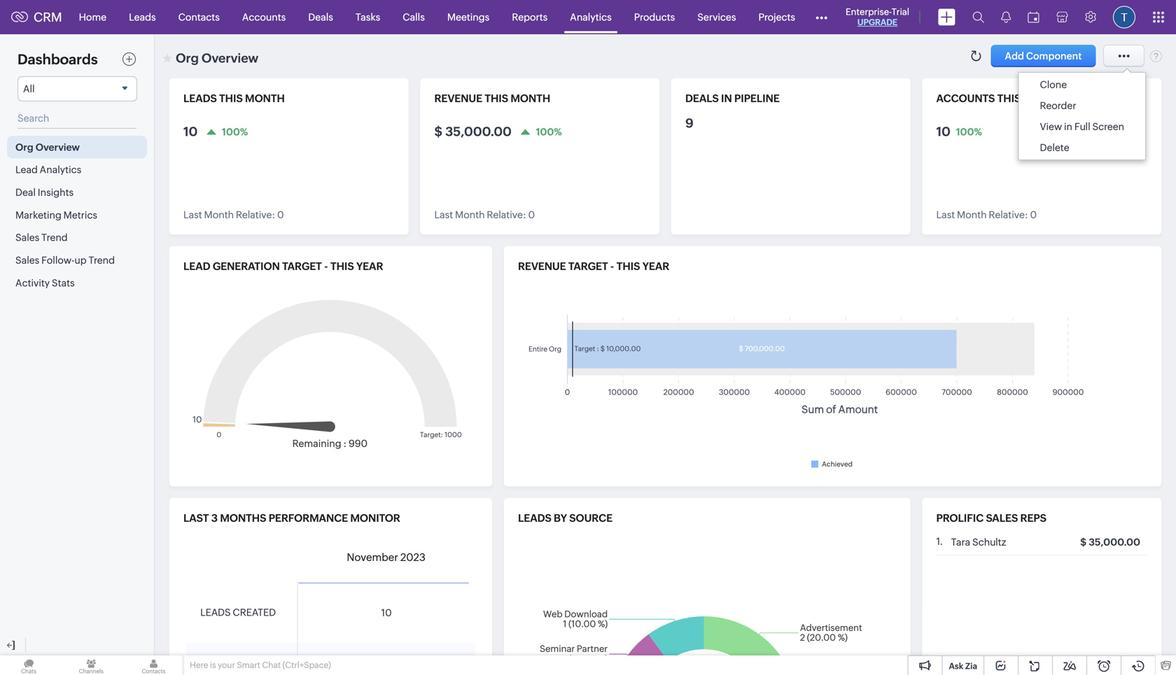 Task type: describe. For each thing, give the bounding box(es) containing it.
100% for $ 35,000.00
[[536, 126, 562, 137]]

november 2023
[[347, 552, 426, 564]]

1 horizontal spatial 10
[[381, 608, 392, 619]]

products
[[634, 12, 675, 23]]

accounts
[[242, 12, 286, 23]]

up
[[74, 255, 87, 266]]

tasks
[[356, 12, 380, 23]]

lead
[[15, 164, 38, 175]]

zia
[[965, 662, 977, 671]]

by
[[554, 512, 567, 525]]

this for accounts
[[997, 92, 1021, 105]]

reorder link
[[1019, 95, 1145, 116]]

this for leads
[[219, 92, 243, 105]]

month for 10
[[245, 92, 285, 105]]

enterprise-trial upgrade
[[846, 7, 909, 27]]

sales follow-up trend
[[15, 255, 115, 266]]

view in full screen
[[1040, 121, 1124, 132]]

delete link
[[1019, 137, 1145, 158]]

sales trend
[[15, 232, 68, 243]]

leads for leads created
[[200, 607, 231, 618]]

create menu element
[[930, 0, 964, 34]]

profile element
[[1105, 0, 1144, 34]]

search element
[[964, 0, 993, 34]]

services link
[[686, 0, 747, 34]]

projects
[[758, 12, 795, 23]]

clone link
[[1019, 74, 1145, 95]]

last for 10
[[183, 209, 202, 221]]

reps
[[1020, 512, 1047, 525]]

2023
[[400, 552, 426, 564]]

org overview link
[[7, 136, 147, 158]]

months
[[220, 512, 266, 525]]

accounts
[[936, 92, 995, 105]]

leads for leads by source
[[518, 512, 551, 525]]

1 - from the left
[[324, 260, 328, 273]]

schultz
[[972, 537, 1006, 548]]

smart
[[237, 661, 260, 670]]

last month relative: 0 for $ 35,000.00
[[434, 209, 535, 221]]

calls link
[[392, 0, 436, 34]]

prolific
[[936, 512, 984, 525]]

trial
[[892, 7, 909, 17]]

generation
[[213, 260, 280, 273]]

screen
[[1092, 121, 1124, 132]]

0 vertical spatial 35,000.00
[[445, 125, 512, 139]]

leads link
[[118, 0, 167, 34]]

achieved
[[822, 460, 853, 468]]

3
[[211, 512, 218, 525]]

accounts link
[[231, 0, 297, 34]]

calls
[[403, 12, 425, 23]]

analytics link
[[559, 0, 623, 34]]

signals element
[[993, 0, 1019, 34]]

3 month from the left
[[1023, 92, 1063, 105]]

contacts link
[[167, 0, 231, 34]]

10 100%
[[936, 125, 982, 139]]

sales
[[986, 512, 1018, 525]]

source
[[569, 512, 613, 525]]

pipeline
[[734, 92, 780, 105]]

view in full screen link
[[1019, 116, 1145, 137]]

0 vertical spatial analytics
[[570, 12, 612, 23]]

activity stats
[[15, 277, 75, 289]]

0 for $ 35,000.00
[[528, 209, 535, 221]]

0 horizontal spatial $ 35,000.00
[[434, 125, 512, 139]]

month for $ 35,000.00
[[511, 92, 550, 105]]

3 relative: from the left
[[989, 209, 1028, 221]]

lead
[[183, 260, 210, 273]]

1 horizontal spatial org
[[176, 51, 199, 65]]

3 last from the left
[[936, 209, 955, 221]]

contacts image
[[125, 656, 182, 676]]

1 horizontal spatial $
[[1080, 537, 1087, 548]]

1 year from the left
[[356, 260, 383, 273]]

0 horizontal spatial $
[[434, 125, 442, 139]]

revenue target - this year
[[518, 260, 669, 273]]

1 horizontal spatial trend
[[89, 255, 115, 266]]

sales for sales trend
[[15, 232, 39, 243]]

revenue for revenue this month
[[434, 92, 482, 105]]

activity stats link
[[7, 272, 147, 294]]

contacts
[[178, 12, 220, 23]]

products link
[[623, 0, 686, 34]]

all
[[23, 83, 35, 95]]

1 target from the left
[[282, 260, 322, 273]]

0 vertical spatial org overview
[[176, 51, 258, 65]]

full
[[1074, 121, 1090, 132]]

leads
[[129, 12, 156, 23]]

lead analytics link
[[7, 158, 147, 181]]

activity
[[15, 277, 50, 289]]

last month relative: 0 for 10
[[183, 209, 284, 221]]

meetings link
[[436, 0, 501, 34]]

ask zia
[[949, 662, 977, 671]]

dashboards
[[18, 51, 98, 68]]

month for $ 35,000.00
[[455, 209, 485, 221]]

1 horizontal spatial 35,000.00
[[1089, 537, 1140, 548]]

deals
[[685, 92, 719, 105]]

monitor
[[350, 512, 400, 525]]

relative: for 10
[[236, 209, 275, 221]]

reorder
[[1040, 100, 1076, 111]]

stats
[[52, 277, 75, 289]]

view
[[1040, 121, 1062, 132]]

last 3 months performance monitor
[[183, 512, 400, 525]]

leads created
[[200, 607, 276, 618]]

reports
[[512, 12, 548, 23]]

home
[[79, 12, 107, 23]]

0 horizontal spatial overview
[[35, 142, 80, 153]]

2 year from the left
[[642, 260, 669, 273]]



Task type: vqa. For each thing, say whether or not it's contained in the screenshot.
logo
no



Task type: locate. For each thing, give the bounding box(es) containing it.
org inside org overview link
[[15, 142, 33, 153]]

2 horizontal spatial last month relative: 0
[[936, 209, 1037, 221]]

1 vertical spatial 35,000.00
[[1089, 537, 1140, 548]]

100% down "accounts"
[[956, 126, 982, 137]]

last
[[183, 209, 202, 221], [434, 209, 453, 221], [936, 209, 955, 221]]

profile image
[[1113, 6, 1136, 28]]

1 vertical spatial leads
[[518, 512, 551, 525]]

2 month from the left
[[511, 92, 550, 105]]

insights
[[38, 187, 74, 198]]

month for 10
[[204, 209, 234, 221]]

1 vertical spatial revenue
[[518, 260, 566, 273]]

org overview up lead analytics
[[15, 142, 80, 153]]

channels image
[[62, 656, 120, 676]]

0 horizontal spatial last
[[183, 209, 202, 221]]

2 sales from the top
[[15, 255, 39, 266]]

0 vertical spatial overview
[[202, 51, 258, 65]]

3 month from the left
[[957, 209, 987, 221]]

Other Modules field
[[807, 6, 837, 28]]

create menu image
[[938, 9, 956, 26]]

trend right up
[[89, 255, 115, 266]]

your
[[218, 661, 235, 670]]

month
[[204, 209, 234, 221], [455, 209, 485, 221], [957, 209, 987, 221]]

deals
[[308, 12, 333, 23]]

1 vertical spatial org overview
[[15, 142, 80, 153]]

0 horizontal spatial -
[[324, 260, 328, 273]]

analytics up insights
[[40, 164, 81, 175]]

tara
[[951, 537, 970, 548]]

10 down the leads this month
[[183, 125, 198, 139]]

signals image
[[1001, 11, 1011, 23]]

1 vertical spatial trend
[[89, 255, 115, 266]]

100%
[[222, 126, 248, 137], [536, 126, 562, 137], [956, 126, 982, 137]]

created
[[233, 607, 276, 618]]

0 vertical spatial revenue
[[434, 92, 482, 105]]

0 vertical spatial org
[[176, 51, 199, 65]]

$
[[434, 125, 442, 139], [1080, 537, 1087, 548]]

0 horizontal spatial 10
[[183, 125, 198, 139]]

last for $ 35,000.00
[[434, 209, 453, 221]]

None button
[[991, 45, 1096, 67]]

2 last from the left
[[434, 209, 453, 221]]

1 horizontal spatial analytics
[[570, 12, 612, 23]]

marketing metrics
[[15, 210, 97, 221]]

accounts this month
[[936, 92, 1063, 105]]

overview up lead analytics
[[35, 142, 80, 153]]

100% inside 10 100%
[[956, 126, 982, 137]]

2 0 from the left
[[528, 209, 535, 221]]

help image
[[1150, 50, 1162, 62]]

0 vertical spatial $
[[434, 125, 442, 139]]

2 horizontal spatial 100%
[[956, 126, 982, 137]]

is
[[210, 661, 216, 670]]

1 horizontal spatial relative:
[[487, 209, 526, 221]]

crm
[[34, 10, 62, 24]]

0 horizontal spatial trend
[[41, 232, 68, 243]]

calendar image
[[1028, 12, 1040, 23]]

1 horizontal spatial revenue
[[518, 260, 566, 273]]

0 horizontal spatial relative:
[[236, 209, 275, 221]]

2 horizontal spatial relative:
[[989, 209, 1028, 221]]

0 vertical spatial trend
[[41, 232, 68, 243]]

1 vertical spatial $ 35,000.00
[[1080, 537, 1140, 548]]

org up the lead at left top
[[15, 142, 33, 153]]

2 last month relative: 0 from the left
[[434, 209, 535, 221]]

meetings
[[447, 12, 490, 23]]

2 - from the left
[[610, 260, 614, 273]]

0 horizontal spatial target
[[282, 260, 322, 273]]

1 vertical spatial overview
[[35, 142, 80, 153]]

this for revenue
[[485, 92, 508, 105]]

0 horizontal spatial revenue
[[434, 92, 482, 105]]

100% for 10
[[222, 126, 248, 137]]

2 target from the left
[[568, 260, 608, 273]]

0 horizontal spatial 0
[[277, 209, 284, 221]]

2 horizontal spatial last
[[936, 209, 955, 221]]

1 horizontal spatial -
[[610, 260, 614, 273]]

1 horizontal spatial month
[[455, 209, 485, 221]]

1 month from the left
[[245, 92, 285, 105]]

deal insights
[[15, 187, 74, 198]]

2 100% from the left
[[536, 126, 562, 137]]

trend down marketing metrics
[[41, 232, 68, 243]]

metrics
[[63, 210, 97, 221]]

0 horizontal spatial month
[[204, 209, 234, 221]]

deal
[[15, 187, 36, 198]]

0 horizontal spatial last month relative: 0
[[183, 209, 284, 221]]

performance
[[269, 512, 348, 525]]

1 horizontal spatial 0
[[528, 209, 535, 221]]

1 vertical spatial org
[[15, 142, 33, 153]]

prolific sales reps
[[936, 512, 1047, 525]]

10 down "accounts"
[[936, 125, 951, 139]]

deals in pipeline
[[685, 92, 780, 105]]

1 horizontal spatial year
[[642, 260, 669, 273]]

2 relative: from the left
[[487, 209, 526, 221]]

clone
[[1040, 79, 1067, 90]]

1 horizontal spatial target
[[568, 260, 608, 273]]

tasks link
[[344, 0, 392, 34]]

upgrade
[[858, 18, 898, 27]]

overview
[[202, 51, 258, 65], [35, 142, 80, 153]]

reports link
[[501, 0, 559, 34]]

1 month from the left
[[204, 209, 234, 221]]

3 0 from the left
[[1030, 209, 1037, 221]]

1 100% from the left
[[222, 126, 248, 137]]

0 horizontal spatial 35,000.00
[[445, 125, 512, 139]]

2 horizontal spatial month
[[1023, 92, 1063, 105]]

1 horizontal spatial last
[[434, 209, 453, 221]]

1 vertical spatial sales
[[15, 255, 39, 266]]

revenue
[[434, 92, 482, 105], [518, 260, 566, 273]]

1 vertical spatial $
[[1080, 537, 1087, 548]]

enterprise-
[[846, 7, 892, 17]]

$ 35,000.00
[[434, 125, 512, 139], [1080, 537, 1140, 548]]

this
[[219, 92, 243, 105], [485, 92, 508, 105], [997, 92, 1021, 105], [330, 260, 354, 273], [617, 260, 640, 273]]

sales follow-up trend link
[[7, 249, 147, 272]]

3 last month relative: 0 from the left
[[936, 209, 1037, 221]]

0 horizontal spatial org overview
[[15, 142, 80, 153]]

month
[[245, 92, 285, 105], [511, 92, 550, 105], [1023, 92, 1063, 105]]

1 horizontal spatial $ 35,000.00
[[1080, 537, 1140, 548]]

ask
[[949, 662, 963, 671]]

9
[[685, 116, 694, 131]]

0 vertical spatial leads
[[183, 92, 217, 105]]

1 horizontal spatial org overview
[[176, 51, 258, 65]]

1 last from the left
[[183, 209, 202, 221]]

0 horizontal spatial 100%
[[222, 126, 248, 137]]

leads
[[183, 92, 217, 105], [518, 512, 551, 525], [200, 607, 231, 618]]

10 down november 2023
[[381, 608, 392, 619]]

2 horizontal spatial 10
[[936, 125, 951, 139]]

0 horizontal spatial year
[[356, 260, 383, 273]]

here
[[190, 661, 208, 670]]

org down contacts
[[176, 51, 199, 65]]

sales for sales follow-up trend
[[15, 255, 39, 266]]

chat
[[262, 661, 281, 670]]

org overview up the leads this month
[[176, 51, 258, 65]]

1 0 from the left
[[277, 209, 284, 221]]

0 vertical spatial sales
[[15, 232, 39, 243]]

in
[[721, 92, 732, 105]]

projects link
[[747, 0, 807, 34]]

sales trend link
[[7, 226, 147, 249]]

Search text field
[[18, 109, 137, 129]]

lead generation target - this year
[[183, 260, 383, 273]]

1 sales from the top
[[15, 232, 39, 243]]

deals link
[[297, 0, 344, 34]]

services
[[697, 12, 736, 23]]

All field
[[18, 76, 137, 102]]

sales
[[15, 232, 39, 243], [15, 255, 39, 266]]

leads for leads this month
[[183, 92, 217, 105]]

0 vertical spatial $ 35,000.00
[[434, 125, 512, 139]]

leads by source
[[518, 512, 613, 525]]

home link
[[68, 0, 118, 34]]

2 month from the left
[[455, 209, 485, 221]]

marketing metrics link
[[7, 204, 147, 226]]

(ctrl+space)
[[283, 661, 331, 670]]

deal insights link
[[7, 181, 147, 204]]

overview up the leads this month
[[202, 51, 258, 65]]

2 horizontal spatial month
[[957, 209, 987, 221]]

in
[[1064, 121, 1073, 132]]

trend
[[41, 232, 68, 243], [89, 255, 115, 266]]

2 horizontal spatial 0
[[1030, 209, 1037, 221]]

100% down revenue this month
[[536, 126, 562, 137]]

2 vertical spatial leads
[[200, 607, 231, 618]]

0 for 10
[[277, 209, 284, 221]]

1 relative: from the left
[[236, 209, 275, 221]]

here is your smart chat (ctrl+space)
[[190, 661, 331, 670]]

100% down the leads this month
[[222, 126, 248, 137]]

1 horizontal spatial last month relative: 0
[[434, 209, 535, 221]]

marketing
[[15, 210, 61, 221]]

sales down marketing
[[15, 232, 39, 243]]

1 horizontal spatial 100%
[[536, 126, 562, 137]]

1 horizontal spatial overview
[[202, 51, 258, 65]]

0
[[277, 209, 284, 221], [528, 209, 535, 221], [1030, 209, 1037, 221]]

tara schultz
[[951, 537, 1006, 548]]

0 horizontal spatial org
[[15, 142, 33, 153]]

1 horizontal spatial month
[[511, 92, 550, 105]]

follow-
[[41, 255, 74, 266]]

1 vertical spatial analytics
[[40, 164, 81, 175]]

35,000.00
[[445, 125, 512, 139], [1089, 537, 1140, 548]]

org
[[176, 51, 199, 65], [15, 142, 33, 153]]

1 last month relative: 0 from the left
[[183, 209, 284, 221]]

chats image
[[0, 656, 58, 676]]

3 100% from the left
[[956, 126, 982, 137]]

last
[[183, 512, 209, 525]]

sales up activity
[[15, 255, 39, 266]]

revenue for revenue target - this year
[[518, 260, 566, 273]]

0 horizontal spatial analytics
[[40, 164, 81, 175]]

search image
[[972, 11, 984, 23]]

0 horizontal spatial month
[[245, 92, 285, 105]]

org overview
[[176, 51, 258, 65], [15, 142, 80, 153]]

analytics right reports link
[[570, 12, 612, 23]]

relative: for $ 35,000.00
[[487, 209, 526, 221]]

lead analytics
[[15, 164, 81, 175]]



